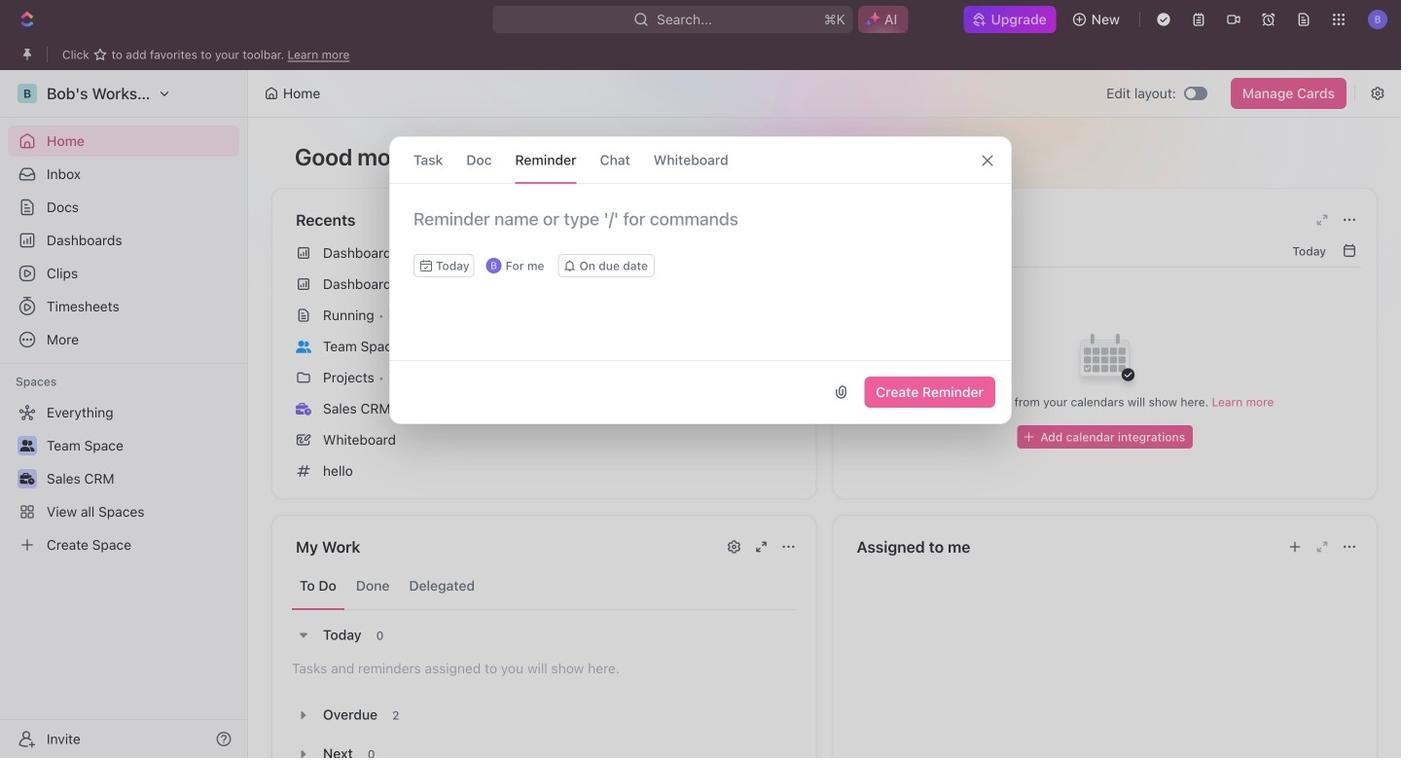 Task type: locate. For each thing, give the bounding box(es) containing it.
tree
[[8, 397, 239, 561]]

tab list
[[292, 563, 797, 610]]

Reminder na﻿me or type '/' for commands text field
[[390, 207, 1011, 254]]

dialog
[[389, 136, 1012, 424]]

user group image
[[296, 340, 311, 353]]



Task type: describe. For each thing, give the bounding box(es) containing it.
business time image
[[296, 403, 311, 415]]

sidebar navigation
[[0, 70, 248, 758]]

tree inside sidebar navigation
[[8, 397, 239, 561]]



Task type: vqa. For each thing, say whether or not it's contained in the screenshot.
Customize
no



